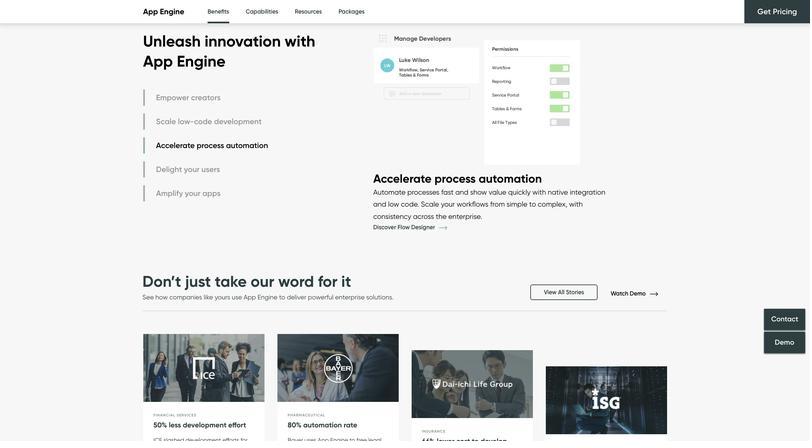 Task type: locate. For each thing, give the bounding box(es) containing it.
your down fast
[[441, 200, 455, 208]]

app engine
[[143, 7, 184, 16]]

discover
[[373, 224, 396, 231]]

1 vertical spatial scale
[[421, 200, 439, 208]]

your left users
[[184, 165, 200, 174]]

engine inside don't just take our word for it see how companies like yours use app engine to deliver powerful enterprise solutions.
[[258, 293, 277, 301]]

50% less development effort
[[153, 421, 246, 429]]

amplify
[[156, 189, 183, 198]]

0 horizontal spatial accelerate
[[156, 141, 195, 150]]

innovation
[[205, 31, 281, 51]]

0 vertical spatial accelerate
[[156, 141, 195, 150]]

1 horizontal spatial process
[[435, 171, 476, 186]]

get pricing link
[[745, 0, 810, 23]]

automate
[[373, 188, 406, 196]]

connect to external services with reusable integrations image
[[373, 23, 613, 171]]

0 vertical spatial scale
[[156, 117, 176, 126]]

packages link
[[339, 0, 365, 24]]

2 vertical spatial app
[[244, 293, 256, 301]]

1 vertical spatial and
[[373, 200, 386, 208]]

process up users
[[197, 141, 224, 150]]

empower creators link
[[143, 89, 270, 106]]

empower creators
[[156, 93, 221, 102]]

1 horizontal spatial accelerate
[[373, 171, 432, 186]]

to right simple
[[529, 200, 536, 208]]

effort
[[228, 421, 246, 429]]

0 horizontal spatial process
[[197, 141, 224, 150]]

solutions.
[[366, 293, 394, 301]]

your left "apps"
[[185, 189, 201, 198]]

development
[[214, 117, 262, 126], [183, 421, 227, 429]]

automation inside accelerate process automation automate processes fast and show value quickly with native integration and low code. scale your workflows from simple to complex, with consistency across the enterprise.​
[[479, 171, 542, 186]]

your
[[184, 165, 200, 174], [185, 189, 201, 198], [441, 200, 455, 208]]

1 vertical spatial development
[[183, 421, 227, 429]]

0 horizontal spatial with
[[285, 31, 315, 51]]

1 horizontal spatial with
[[533, 188, 546, 196]]

to
[[529, 200, 536, 208], [279, 293, 285, 301]]

process for accelerate process automation automate processes fast and show value quickly with native integration and low code. scale your workflows from simple to complex, with consistency across the enterprise.​
[[435, 171, 476, 186]]

designer
[[411, 224, 435, 231]]

use
[[232, 293, 242, 301]]

process inside accelerate process automation automate processes fast and show value quickly with native integration and low code. scale your workflows from simple to complex, with consistency across the enterprise.​
[[435, 171, 476, 186]]

your inside amplify your apps link
[[185, 189, 201, 198]]

scale left low- on the top left of the page
[[156, 117, 176, 126]]

accelerate
[[156, 141, 195, 150], [373, 171, 432, 186]]

scale up across
[[421, 200, 439, 208]]

scale inside accelerate process automation automate processes fast and show value quickly with native integration and low code. scale your workflows from simple to complex, with consistency across the enterprise.​
[[421, 200, 439, 208]]

0 vertical spatial development
[[214, 117, 262, 126]]

1 vertical spatial automation
[[479, 171, 542, 186]]

our
[[251, 272, 274, 291]]

0 vertical spatial your
[[184, 165, 200, 174]]

1 vertical spatial demo
[[775, 338, 795, 347]]

0 vertical spatial process
[[197, 141, 224, 150]]

companies
[[169, 293, 202, 301]]

with inside unleash innovation with app engine
[[285, 31, 315, 51]]

scale
[[156, 117, 176, 126], [421, 200, 439, 208]]

with down resources link
[[285, 31, 315, 51]]

with up complex,
[[533, 188, 546, 196]]

resources link
[[295, 0, 322, 24]]

amplify your apps link
[[143, 185, 270, 201]]

rate
[[344, 421, 357, 429]]

delight
[[156, 165, 182, 174]]

users
[[202, 165, 220, 174]]

process
[[197, 141, 224, 150], [435, 171, 476, 186]]

0 vertical spatial engine
[[160, 7, 184, 16]]

1 vertical spatial process
[[435, 171, 476, 186]]

get pricing
[[758, 7, 797, 16]]

accelerate process automation automate processes fast and show value quickly with native integration and low code. scale your workflows from simple to complex, with consistency across the enterprise.​
[[373, 171, 605, 220]]

automation
[[226, 141, 268, 150], [479, 171, 542, 186], [303, 421, 342, 429]]

1 vertical spatial to
[[279, 293, 285, 301]]

demo right watch
[[630, 290, 646, 297]]

1 vertical spatial with
[[533, 188, 546, 196]]

take
[[215, 272, 247, 291]]

0 vertical spatial app
[[143, 7, 158, 16]]

0 vertical spatial automation
[[226, 141, 268, 150]]

1 vertical spatial your
[[185, 189, 201, 198]]

delight your users link
[[143, 161, 270, 177]]

demo
[[630, 290, 646, 297], [775, 338, 795, 347]]

0 horizontal spatial demo
[[630, 290, 646, 297]]

code
[[194, 117, 212, 126]]

to inside accelerate process automation automate processes fast and show value quickly with native integration and low code. scale your workflows from simple to complex, with consistency across the enterprise.​
[[529, 200, 536, 208]]

1 horizontal spatial and
[[455, 188, 469, 196]]

2 horizontal spatial automation
[[479, 171, 542, 186]]

1 vertical spatial app
[[143, 51, 173, 71]]

don't
[[142, 272, 181, 291]]

benefits link
[[208, 0, 229, 25]]

and right fast
[[455, 188, 469, 196]]

enterprise
[[335, 293, 365, 301]]

0 vertical spatial to
[[529, 200, 536, 208]]

app inside don't just take our word for it see how companies like yours use app engine to deliver powerful enterprise solutions.
[[244, 293, 256, 301]]

engine inside unleash innovation with app engine
[[177, 51, 226, 71]]

50%
[[153, 421, 167, 429]]

and
[[455, 188, 469, 196], [373, 200, 386, 208]]

2 vertical spatial your
[[441, 200, 455, 208]]

the
[[436, 212, 447, 220]]

less
[[169, 421, 181, 429]]

2 vertical spatial with
[[569, 200, 583, 208]]

1 vertical spatial accelerate
[[373, 171, 432, 186]]

1 vertical spatial engine
[[177, 51, 226, 71]]

app
[[143, 7, 158, 16], [143, 51, 173, 71], [244, 293, 256, 301]]

0 horizontal spatial to
[[279, 293, 285, 301]]

accelerate up delight
[[156, 141, 195, 150]]

accelerate inside accelerate process automation automate processes fast and show value quickly with native integration and low code. scale your workflows from simple to complex, with consistency across the enterprise.​
[[373, 171, 432, 186]]

show
[[470, 188, 487, 196]]

deliver
[[287, 293, 306, 301]]

to left deliver
[[279, 293, 285, 301]]

creators
[[191, 93, 221, 102]]

process for accelerate process automation
[[197, 141, 224, 150]]

with down integration at top right
[[569, 200, 583, 208]]

1 horizontal spatial scale
[[421, 200, 439, 208]]

and left low
[[373, 200, 386, 208]]

your inside delight your users link
[[184, 165, 200, 174]]

0 vertical spatial with
[[285, 31, 315, 51]]

demo down contact 'link'
[[775, 338, 795, 347]]

0 horizontal spatial automation
[[226, 141, 268, 150]]

80% automation rate
[[288, 421, 357, 429]]

automation for accelerate process automation automate processes fast and show value quickly with native integration and low code. scale your workflows from simple to complex, with consistency across the enterprise.​
[[479, 171, 542, 186]]

app inside unleash innovation with app engine
[[143, 51, 173, 71]]

like
[[204, 293, 213, 301]]

accelerate up automate
[[373, 171, 432, 186]]

2 vertical spatial automation
[[303, 421, 342, 429]]

1 horizontal spatial to
[[529, 200, 536, 208]]

contact
[[771, 315, 798, 324]]

process up fast
[[435, 171, 476, 186]]

fast
[[441, 188, 454, 196]]

0 horizontal spatial and
[[373, 200, 386, 208]]

watch demo link
[[611, 290, 668, 297]]

1 horizontal spatial automation
[[303, 421, 342, 429]]

flow
[[398, 224, 410, 231]]

with
[[285, 31, 315, 51], [533, 188, 546, 196], [569, 200, 583, 208]]

accelerate process automation
[[156, 141, 268, 150]]

0 horizontal spatial scale
[[156, 117, 176, 126]]

engine
[[160, 7, 184, 16], [177, 51, 226, 71], [258, 293, 277, 301]]

2 vertical spatial engine
[[258, 293, 277, 301]]

0 vertical spatial and
[[455, 188, 469, 196]]



Task type: describe. For each thing, give the bounding box(es) containing it.
packages
[[339, 8, 365, 15]]

unleash
[[143, 31, 201, 51]]

processes
[[407, 188, 440, 196]]

discover flow designer link
[[373, 224, 457, 231]]

all
[[558, 289, 565, 296]]

word
[[278, 272, 314, 291]]

for
[[318, 272, 338, 291]]

value
[[489, 188, 506, 196]]

yours
[[215, 293, 230, 301]]

consistency
[[373, 212, 411, 220]]

capabilities
[[246, 8, 278, 15]]

across
[[413, 212, 434, 220]]

watch
[[611, 290, 628, 297]]

scale low-code development link
[[143, 113, 270, 130]]

scale low-code development
[[156, 117, 262, 126]]

delight your users
[[156, 165, 220, 174]]

workflows
[[457, 200, 489, 208]]

amplify your apps
[[156, 189, 221, 198]]

quickly
[[508, 188, 531, 196]]

get
[[758, 7, 771, 16]]

native
[[548, 188, 568, 196]]

1 horizontal spatial demo
[[775, 338, 795, 347]]

stories
[[566, 289, 584, 296]]

enterprise.​
[[448, 212, 482, 220]]

0 vertical spatial demo
[[630, 290, 646, 297]]

your for delight
[[184, 165, 200, 174]]

contact link
[[764, 309, 805, 330]]

intercontinental exchange (ice) image
[[143, 334, 264, 402]]

simple
[[507, 200, 528, 208]]

just
[[185, 272, 211, 291]]

from
[[490, 200, 505, 208]]

80%
[[288, 421, 302, 429]]

see
[[142, 293, 154, 301]]

empower
[[156, 93, 189, 102]]

your for amplify
[[185, 189, 201, 198]]

capabilities link
[[246, 0, 278, 24]]

to inside don't just take our word for it see how companies like yours use app engine to deliver powerful enterprise solutions.
[[279, 293, 285, 301]]

your inside accelerate process automation automate processes fast and show value quickly with native integration and low code. scale your workflows from simple to complex, with consistency across the enterprise.​
[[441, 200, 455, 208]]

low-
[[178, 117, 194, 126]]

accelerate for accelerate process automation
[[156, 141, 195, 150]]

complex,
[[538, 200, 567, 208]]

it
[[341, 272, 351, 291]]

isg grow revenue and pipeline with app engine image
[[546, 366, 667, 435]]

view
[[544, 289, 557, 296]]

view all stories
[[544, 289, 584, 296]]

unleash innovation with app engine
[[143, 31, 315, 71]]

demo link
[[764, 332, 805, 353]]

accelerate process automation link
[[143, 137, 270, 153]]

accelerate for accelerate process automation automate processes fast and show value quickly with native integration and low code. scale your workflows from simple to complex, with consistency across the enterprise.​
[[373, 171, 432, 186]]

apps
[[202, 189, 221, 198]]

bayer creates innovative legal shared services function image
[[277, 334, 399, 402]]

view all stories link
[[530, 284, 598, 300]]

2 horizontal spatial with
[[569, 200, 583, 208]]

integration
[[570, 188, 605, 196]]

pricing
[[773, 7, 797, 16]]

automation for accelerate process automation
[[226, 141, 268, 150]]

how
[[155, 293, 168, 301]]

powerful
[[308, 293, 334, 301]]

code.
[[401, 200, 419, 208]]

low
[[388, 200, 399, 208]]

resources
[[295, 8, 322, 15]]

discover flow designer
[[373, 224, 437, 231]]

dai-ichi centralizes systems & databases on 1 platform image
[[412, 350, 533, 419]]

don't just take our word for it see how companies like yours use app engine to deliver powerful enterprise solutions.
[[142, 272, 394, 301]]

watch demo
[[611, 290, 647, 297]]

benefits
[[208, 8, 229, 15]]



Task type: vqa. For each thing, say whether or not it's contained in the screenshot.
And
yes



